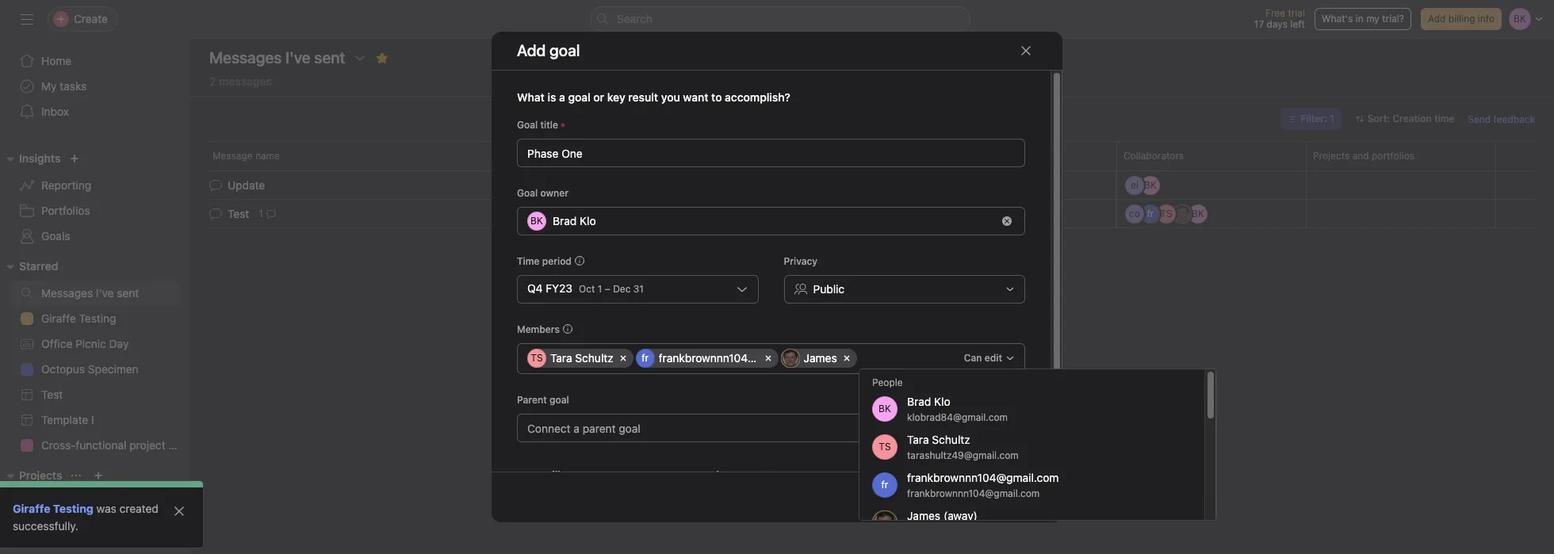Task type: locate. For each thing, give the bounding box(es) containing it.
goals link
[[10, 224, 181, 249]]

2 horizontal spatial required image
[[936, 514, 945, 524]]

tasks
[[60, 79, 87, 93]]

i down test link
[[91, 413, 94, 427]]

2 vertical spatial 1
[[598, 283, 602, 295]]

picnic
[[75, 337, 106, 351]]

messages inside starred element
[[41, 286, 93, 300]]

1 horizontal spatial messages
[[209, 48, 282, 67]]

feedback
[[1494, 113, 1536, 125]]

template i
[[41, 413, 94, 427], [41, 496, 94, 509]]

test link
[[10, 382, 181, 408]]

0 vertical spatial template i
[[41, 413, 94, 427]]

testing down the messages i've sent link
[[79, 312, 116, 325]]

0 vertical spatial i
[[91, 413, 94, 427]]

search list box
[[590, 6, 971, 32]]

toward success?
[[683, 469, 771, 482]]

–
[[605, 283, 611, 295]]

0 vertical spatial template
[[41, 413, 88, 427]]

1 vertical spatial test
[[41, 388, 63, 401]]

1 i from the top
[[91, 413, 94, 427]]

successfully.
[[13, 520, 78, 533]]

giraffe testing up successfully.
[[13, 502, 93, 516]]

cross-functional project plan link
[[10, 433, 190, 459]]

add
[[1429, 13, 1447, 25]]

my
[[41, 79, 57, 93]]

none text field inside row
[[860, 349, 872, 368]]

0 horizontal spatial 1
[[259, 207, 263, 219]]

giraffe testing up office picnic day
[[41, 312, 116, 325]]

parent
[[517, 394, 547, 406]]

portfolios
[[1372, 150, 1415, 162]]

1 template from the top
[[41, 413, 88, 427]]

oct
[[579, 283, 595, 295]]

1 vertical spatial template i
[[41, 496, 94, 509]]

1 vertical spatial you
[[564, 469, 583, 482]]

template i for template i link in the "projects" "element"
[[41, 496, 94, 509]]

testing up invite
[[53, 502, 93, 516]]

2 template from the top
[[41, 496, 88, 509]]

plan
[[169, 439, 190, 452]]

testing
[[79, 312, 116, 325], [53, 502, 93, 516]]

0 vertical spatial projects
[[1314, 150, 1350, 162]]

tara
[[551, 351, 572, 365]]

cross-
[[41, 439, 76, 452]]

tree grid
[[190, 169, 1555, 230]]

goal for goal owner
[[517, 187, 538, 199]]

update row
[[190, 169, 1555, 201]]

required image
[[558, 121, 568, 130], [770, 514, 779, 524], [936, 514, 945, 524]]

31
[[634, 283, 644, 295]]

1 horizontal spatial required image
[[770, 514, 779, 524]]

0 vertical spatial messages
[[209, 48, 282, 67]]

test
[[228, 207, 249, 221], [41, 388, 63, 401]]

template i link inside "projects" "element"
[[10, 490, 181, 516]]

2 template i link from the top
[[10, 490, 181, 516]]

0 horizontal spatial projects
[[19, 469, 62, 482]]

1 horizontal spatial projects
[[1314, 150, 1350, 162]]

giraffe testing
[[41, 312, 116, 325], [13, 502, 93, 516]]

2 template i from the top
[[41, 496, 94, 509]]

what's
[[1322, 13, 1354, 25]]

parent goal
[[517, 394, 569, 406]]

1 goal from the top
[[517, 119, 538, 131]]

messages i've sent link
[[10, 281, 181, 306]]

test row
[[190, 198, 1555, 230]]

goal right parent at the bottom of the page
[[550, 394, 569, 406]]

None text field
[[860, 349, 872, 368]]

day
[[109, 337, 129, 351]]

save goal
[[978, 491, 1027, 504]]

goal left owner
[[517, 187, 538, 199]]

result
[[629, 90, 659, 104]]

members
[[517, 324, 560, 336]]

giraffe up the office at the left of page
[[41, 312, 76, 325]]

bk
[[531, 215, 543, 227]]

left
[[1291, 18, 1306, 30]]

template i inside "projects" "element"
[[41, 496, 94, 509]]

test left 1 button
[[228, 207, 249, 221]]

messages up the messages
[[209, 48, 282, 67]]

giraffe testing inside starred element
[[41, 312, 116, 325]]

1 vertical spatial goal
[[517, 187, 538, 199]]

i've sent
[[286, 48, 345, 67]]

i inside starred element
[[91, 413, 94, 427]]

you left want
[[661, 90, 680, 104]]

0 vertical spatial goal
[[517, 119, 538, 131]]

dec
[[613, 283, 631, 295]]

owner
[[541, 187, 569, 199]]

what's in my trial? button
[[1315, 8, 1412, 30]]

test inside cell
[[228, 207, 249, 221]]

add billing info
[[1429, 13, 1495, 25]]

0 vertical spatial test
[[228, 207, 249, 221]]

tara schultz cell
[[528, 349, 634, 368]]

required image down toward success?
[[770, 514, 779, 524]]

0 horizontal spatial test
[[41, 388, 63, 401]]

save goal button
[[968, 484, 1038, 512]]

1 vertical spatial messages
[[41, 286, 93, 300]]

send
[[1469, 113, 1492, 125]]

q4
[[528, 282, 543, 295]]

free
[[1266, 7, 1286, 19]]

1 down update
[[259, 207, 263, 219]]

testing inside starred element
[[79, 312, 116, 325]]

i left was
[[91, 496, 94, 509]]

conversation name for update cell
[[190, 171, 1117, 200]]

2 vertical spatial goal
[[1006, 491, 1027, 504]]

tree grid containing update
[[190, 169, 1555, 230]]

schultz
[[575, 351, 614, 365]]

2 i from the top
[[91, 496, 94, 509]]

you
[[661, 90, 680, 104], [564, 469, 583, 482]]

projects left and
[[1314, 150, 1350, 162]]

ts
[[531, 352, 543, 364]]

billing
[[1449, 13, 1476, 25]]

0 vertical spatial testing
[[79, 312, 116, 325]]

projects inside dropdown button
[[19, 469, 62, 482]]

goal right a
[[568, 90, 591, 104]]

template i inside starred element
[[41, 413, 94, 427]]

1 template i from the top
[[41, 413, 94, 427]]

giraffe testing link up the picnic
[[10, 306, 181, 332]]

0 vertical spatial giraffe
[[41, 312, 76, 325]]

messages for messages i've sent
[[41, 286, 93, 300]]

tara schultz
[[551, 351, 614, 365]]

starred element
[[0, 252, 190, 462]]

trial
[[1289, 7, 1306, 19]]

1 left –
[[598, 283, 602, 295]]

james cell
[[781, 349, 857, 368]]

my tasks link
[[10, 74, 181, 99]]

2 horizontal spatial 1
[[1330, 113, 1335, 125]]

close image
[[173, 505, 186, 518]]

my
[[1367, 13, 1380, 25]]

1 horizontal spatial test
[[228, 207, 249, 221]]

template up successfully.
[[41, 496, 88, 509]]

giraffe testing link up successfully.
[[13, 502, 93, 516]]

0 horizontal spatial you
[[564, 469, 583, 482]]

1 vertical spatial template
[[41, 496, 88, 509]]

1 vertical spatial i
[[91, 496, 94, 509]]

projects for projects and portfolios
[[1314, 150, 1350, 162]]

template i up invite
[[41, 496, 94, 509]]

1 vertical spatial template i link
[[10, 490, 181, 516]]

test for test link
[[41, 388, 63, 401]]

test down the octopus
[[41, 388, 63, 401]]

test inside starred element
[[41, 388, 63, 401]]

0 vertical spatial template i link
[[10, 408, 181, 433]]

portfolios
[[41, 204, 90, 217]]

giraffe
[[41, 312, 76, 325], [13, 502, 50, 516]]

remove from starred image
[[376, 52, 388, 64]]

required image down a
[[558, 121, 568, 130]]

specimen
[[88, 363, 139, 376]]

1 horizontal spatial 1
[[598, 283, 602, 295]]

fr
[[642, 352, 649, 364]]

goal inside button
[[1006, 491, 1027, 504]]

messages
[[219, 75, 272, 88]]

period
[[542, 255, 572, 267]]

office picnic day
[[41, 337, 129, 351]]

measure
[[586, 469, 631, 482]]

row containing message name
[[190, 141, 1555, 171]]

1 vertical spatial testing
[[53, 502, 93, 516]]

update
[[228, 178, 265, 192]]

goal title
[[517, 119, 558, 131]]

0 vertical spatial giraffe testing
[[41, 312, 116, 325]]

template i link up functional
[[10, 408, 181, 433]]

template i link up invite
[[10, 490, 181, 516]]

giraffe up successfully.
[[13, 502, 50, 516]]

goal left title at the left top of page
[[517, 119, 538, 131]]

goal right save
[[1006, 491, 1027, 504]]

edit
[[985, 352, 1003, 364]]

messages for messages i've sent
[[209, 48, 282, 67]]

message
[[213, 150, 253, 162]]

row containing tara schultz
[[528, 349, 957, 372]]

0 vertical spatial 1
[[1330, 113, 1335, 125]]

0 horizontal spatial messages
[[41, 286, 93, 300]]

1 vertical spatial 1
[[259, 207, 263, 219]]

template i up cross-
[[41, 413, 94, 427]]

template up cross-
[[41, 413, 88, 427]]

giraffe testing link
[[10, 306, 181, 332], [13, 502, 93, 516]]

projects down cross-
[[19, 469, 62, 482]]

2 goal from the top
[[517, 187, 538, 199]]

row
[[190, 141, 1555, 171], [209, 170, 1536, 171], [528, 349, 957, 372]]

1 right filter:
[[1330, 113, 1335, 125]]

0 vertical spatial you
[[661, 90, 680, 104]]

1 vertical spatial goal
[[550, 394, 569, 406]]

fy23
[[546, 282, 573, 295]]

what is a goal or key result you want to accomplish?
[[517, 90, 791, 104]]

messages left the i've
[[41, 286, 93, 300]]

template i link
[[10, 408, 181, 433], [10, 490, 181, 516]]

required image down "cancel" button
[[936, 514, 945, 524]]

close this dialog image
[[1020, 44, 1033, 57]]

you right will
[[564, 469, 583, 482]]

1 vertical spatial projects
[[19, 469, 62, 482]]

template inside starred element
[[41, 413, 88, 427]]

0 vertical spatial giraffe testing link
[[10, 306, 181, 332]]

required image
[[588, 514, 598, 524]]

1 inside button
[[1330, 113, 1335, 125]]



Task type: vqa. For each thing, say whether or not it's contained in the screenshot.
Free Trial 17 Days Left
yes



Task type: describe. For each thing, give the bounding box(es) containing it.
to accomplish?
[[712, 90, 791, 104]]

progress
[[634, 469, 680, 482]]

hide sidebar image
[[21, 13, 33, 25]]

will
[[544, 469, 561, 482]]

days
[[1267, 18, 1288, 30]]

public
[[814, 282, 845, 296]]

message name
[[213, 150, 280, 162]]

goal for parent goal
[[550, 394, 569, 406]]

free trial 17 days left
[[1255, 7, 1306, 30]]

octopus specimen
[[41, 363, 139, 376]]

messages i've sent
[[41, 286, 139, 300]]

and
[[1353, 150, 1370, 162]]

1 inside button
[[259, 207, 263, 219]]

public button
[[784, 275, 1026, 304]]

klo
[[580, 214, 596, 228]]

2 messages button
[[209, 75, 272, 96]]

1 button
[[256, 206, 279, 222]]

brad klo
[[553, 214, 596, 228]]

remove image
[[1003, 217, 1012, 226]]

insights button
[[0, 149, 61, 168]]

send feedback link
[[1469, 111, 1536, 127]]

cross-functional project plan
[[41, 439, 190, 452]]

reporting link
[[10, 173, 181, 198]]

Connect a parent goal text field
[[517, 414, 1026, 443]]

can edit
[[964, 352, 1003, 364]]

conversation name for test cell
[[190, 199, 1117, 228]]

created
[[119, 502, 158, 516]]

how
[[517, 469, 541, 482]]

james
[[804, 351, 837, 365]]

messages i've sent
[[209, 48, 345, 67]]

sent
[[117, 286, 139, 300]]

functional
[[76, 439, 127, 452]]

template inside "projects" "element"
[[41, 496, 88, 509]]

0 vertical spatial goal
[[568, 90, 591, 104]]

title
[[541, 119, 558, 131]]

Enter goal name text field
[[517, 139, 1026, 167]]

template i for 2nd template i link from the bottom
[[41, 413, 94, 427]]

is
[[548, 90, 556, 104]]

projects for projects
[[19, 469, 62, 482]]

or
[[594, 90, 605, 104]]

inbox link
[[10, 99, 181, 125]]

giraffe inside starred element
[[41, 312, 76, 325]]

add billing info button
[[1422, 8, 1503, 30]]

what's in my trial?
[[1322, 13, 1405, 25]]

inbox
[[41, 105, 69, 118]]

i inside "projects" "element"
[[91, 496, 94, 509]]

brad
[[553, 214, 577, 228]]

home
[[41, 54, 72, 67]]

cancel
[[913, 491, 948, 504]]

projects element
[[0, 462, 190, 555]]

frankbrownnn104@gmail.com cell
[[636, 349, 811, 368]]

was
[[96, 502, 116, 516]]

1 inside q4 fy23 oct 1 – dec 31
[[598, 283, 602, 295]]

goal for goal title
[[517, 119, 538, 131]]

filter: 1
[[1301, 113, 1335, 125]]

1 template i link from the top
[[10, 408, 181, 433]]

1 vertical spatial giraffe
[[13, 502, 50, 516]]

search
[[617, 12, 653, 25]]

test for conversation name for test cell
[[228, 207, 249, 221]]

a
[[559, 90, 566, 104]]

goal owner
[[517, 187, 569, 199]]

portfolios link
[[10, 198, 181, 224]]

goals
[[41, 229, 70, 243]]

in
[[1356, 13, 1364, 25]]

cancel button
[[902, 484, 958, 512]]

1 vertical spatial giraffe testing
[[13, 502, 93, 516]]

insights
[[19, 152, 61, 165]]

projects button
[[0, 466, 62, 485]]

0 horizontal spatial required image
[[558, 121, 568, 130]]

invite button
[[15, 520, 83, 548]]

home link
[[10, 48, 181, 74]]

office
[[41, 337, 72, 351]]

projects and portfolios
[[1314, 150, 1415, 162]]

was created successfully.
[[13, 502, 158, 533]]

starred
[[19, 259, 58, 273]]

how will you measure progress toward success?
[[517, 469, 771, 482]]

can
[[964, 352, 982, 364]]

i've
[[96, 286, 114, 300]]

time period
[[517, 255, 572, 267]]

want
[[683, 90, 709, 104]]

1 horizontal spatial you
[[661, 90, 680, 104]]

key
[[608, 90, 626, 104]]

global element
[[0, 39, 190, 134]]

2
[[209, 75, 216, 88]]

ja
[[785, 352, 796, 364]]

2 messages
[[209, 75, 272, 88]]

q4 fy23 oct 1 – dec 31
[[528, 282, 644, 295]]

send feedback
[[1469, 113, 1536, 125]]

can edit button
[[957, 347, 1023, 370]]

office picnic day link
[[10, 332, 181, 357]]

search button
[[590, 6, 971, 32]]

filter:
[[1301, 113, 1328, 125]]

1 vertical spatial giraffe testing link
[[13, 502, 93, 516]]

insights element
[[0, 144, 190, 252]]

collaborators
[[1124, 150, 1184, 162]]

project
[[130, 439, 166, 452]]

frankbrownnn104@gmail.com
[[659, 351, 811, 365]]

goal for save goal
[[1006, 491, 1027, 504]]

trial?
[[1383, 13, 1405, 25]]

my tasks
[[41, 79, 87, 93]]

what
[[517, 90, 545, 104]]



